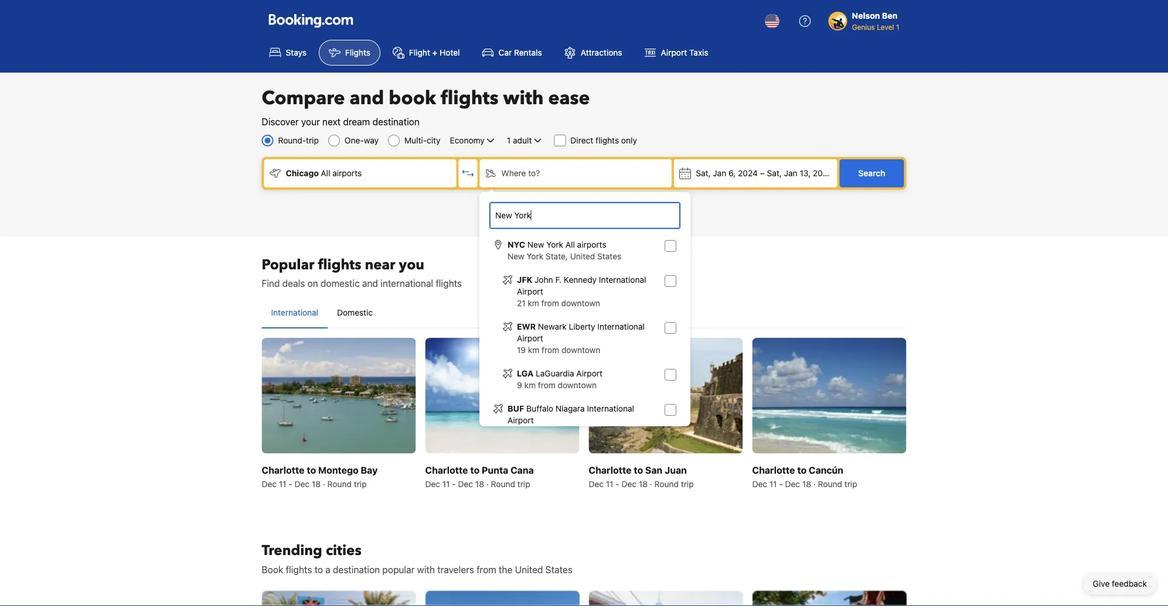 Task type: describe. For each thing, give the bounding box(es) containing it.
round inside charlotte to cancún dec 11 - dec 18 · round trip
[[818, 479, 842, 489]]

nyc new york all airports new york state, united states
[[508, 240, 622, 261]]

buf
[[508, 404, 524, 414]]

bay
[[361, 465, 378, 476]]

0 vertical spatial york
[[547, 240, 563, 250]]

deals
[[282, 278, 305, 289]]

one-way
[[345, 136, 379, 145]]

· for punta
[[486, 479, 489, 489]]

- for punta
[[452, 479, 456, 489]]

airports inside nyc new york all airports new york state, united states
[[577, 240, 606, 250]]

flights inside trending cities book flights to a destination popular with travelers from the united states
[[286, 564, 312, 575]]

your
[[301, 116, 320, 127]]

km for 21
[[528, 299, 539, 308]]

chicago all airports
[[286, 169, 362, 178]]

trip for charlotte to punta cana
[[517, 479, 530, 489]]

popular
[[262, 255, 315, 275]]

ben
[[882, 11, 898, 21]]

charlotte for charlotte to cancún
[[752, 465, 795, 476]]

international inside newark liberty international airport
[[598, 322, 645, 332]]

nelson ben genius level 1
[[852, 11, 899, 31]]

near
[[365, 255, 395, 275]]

adult
[[513, 136, 532, 145]]

way
[[364, 136, 379, 145]]

airport inside buffalo niagara international airport
[[508, 416, 534, 426]]

multi-
[[404, 136, 427, 145]]

attractions link
[[554, 40, 632, 66]]

flights inside "compare and book flights with ease discover your next dream destination"
[[441, 86, 499, 111]]

next
[[322, 116, 341, 127]]

19
[[517, 346, 526, 355]]

2 jan from the left
[[784, 169, 798, 178]]

round-trip
[[278, 136, 319, 145]]

1 inside nelson ben genius level 1
[[896, 23, 899, 31]]

charlotte for charlotte to punta cana
[[425, 465, 468, 476]]

flights right international
[[436, 278, 462, 289]]

f.
[[555, 275, 562, 285]]

press enter to select airport, and then press spacebar to add another airport element
[[489, 234, 681, 607]]

give feedback
[[1093, 579, 1147, 589]]

flights link
[[319, 40, 380, 66]]

charlotte to punta cana image
[[425, 338, 579, 454]]

to for cancún
[[797, 465, 807, 476]]

stays
[[286, 48, 307, 57]]

the
[[499, 564, 513, 575]]

round for punta
[[491, 479, 515, 489]]

flights left only
[[596, 136, 619, 145]]

flights up domestic
[[318, 255, 361, 275]]

economy
[[450, 136, 485, 145]]

4 dec from the left
[[458, 479, 473, 489]]

flight + hotel link
[[383, 40, 470, 66]]

liberty
[[569, 322, 595, 332]]

to for punta
[[470, 465, 480, 476]]

3 dec from the left
[[425, 479, 440, 489]]

newark liberty international airport
[[517, 322, 645, 344]]

2 sat, from the left
[[767, 169, 782, 178]]

compare and book flights with ease discover your next dream destination
[[262, 86, 590, 127]]

you
[[399, 255, 424, 275]]

13,
[[800, 169, 811, 178]]

from down newark
[[542, 346, 559, 355]]

11 inside charlotte to cancún dec 11 - dec 18 · round trip
[[770, 479, 777, 489]]

ewr
[[517, 322, 536, 332]]

1 sat, from the left
[[696, 169, 711, 178]]

1 horizontal spatial new
[[527, 240, 544, 250]]

19 km from downtown
[[517, 346, 600, 355]]

to?
[[528, 169, 540, 178]]

+
[[432, 48, 438, 57]]

1 adult button
[[506, 134, 545, 148]]

cancún
[[809, 465, 843, 476]]

hotel
[[440, 48, 460, 57]]

trip for charlotte to san juan
[[681, 479, 694, 489]]

book
[[389, 86, 436, 111]]

flight + hotel
[[409, 48, 460, 57]]

international inside button
[[271, 308, 318, 318]]

round for montego
[[327, 479, 352, 489]]

where to?
[[501, 169, 540, 178]]

0 vertical spatial airports
[[332, 169, 362, 178]]

2 2024 from the left
[[813, 169, 833, 178]]

11 for charlotte to montego bay
[[279, 479, 286, 489]]

give feedback button
[[1084, 574, 1157, 595]]

states inside nyc new york all airports new york state, united states
[[597, 252, 622, 261]]

car rentals link
[[472, 40, 552, 66]]

to for san
[[634, 465, 643, 476]]

united inside trending cities book flights to a destination popular with travelers from the united states
[[515, 564, 543, 575]]

compare
[[262, 86, 345, 111]]

flight
[[409, 48, 430, 57]]

rentals
[[514, 48, 542, 57]]

international inside buffalo niagara international airport
[[587, 404, 634, 414]]

international button
[[262, 298, 328, 328]]

where
[[501, 169, 526, 178]]

destination inside trending cities book flights to a destination popular with travelers from the united states
[[333, 564, 380, 575]]

charlotte to cancún dec 11 - dec 18 · round trip
[[752, 465, 857, 489]]

domestic
[[321, 278, 360, 289]]

find
[[262, 278, 280, 289]]

11 for charlotte to san juan
[[606, 479, 613, 489]]

kennedy
[[564, 275, 597, 285]]

united inside nyc new york all airports new york state, united states
[[570, 252, 595, 261]]

cities
[[326, 541, 362, 561]]

lga laguardia airport 9 km from downtown
[[517, 369, 603, 390]]

1 dec from the left
[[262, 479, 277, 489]]

dream
[[343, 116, 370, 127]]

0 horizontal spatial york
[[527, 252, 543, 261]]

popular
[[382, 564, 415, 575]]

montego
[[318, 465, 359, 476]]

round-
[[278, 136, 306, 145]]

21
[[517, 299, 526, 308]]

charlotte to punta cana dec 11 - dec 18 · round trip
[[425, 465, 534, 489]]

states inside trending cities book flights to a destination popular with travelers from the united states
[[546, 564, 573, 575]]

downtown inside lga laguardia airport 9 km from downtown
[[558, 381, 597, 390]]

where to? button
[[480, 159, 672, 188]]

feedback
[[1112, 579, 1147, 589]]

· inside charlotte to cancún dec 11 - dec 18 · round trip
[[814, 479, 816, 489]]

popular flights near you find deals on domestic and international flights
[[262, 255, 462, 289]]

flights
[[345, 48, 370, 57]]

discover
[[262, 116, 299, 127]]

car
[[499, 48, 512, 57]]

- inside charlotte to cancún dec 11 - dec 18 · round trip
[[779, 479, 783, 489]]

a
[[325, 564, 330, 575]]

charlotte to montego bay image
[[262, 338, 416, 454]]

18 for punta
[[475, 479, 484, 489]]

0 vertical spatial all
[[321, 169, 330, 178]]

1 2024 from the left
[[738, 169, 758, 178]]

airport taxis link
[[635, 40, 718, 66]]

· for san
[[650, 479, 652, 489]]

from inside lga laguardia airport 9 km from downtown
[[538, 381, 556, 390]]

trip inside charlotte to cancún dec 11 - dec 18 · round trip
[[845, 479, 857, 489]]

6,
[[729, 169, 736, 178]]

john f. kennedy international airport
[[517, 275, 646, 297]]

car rentals
[[499, 48, 542, 57]]

charlotte for charlotte to san juan
[[589, 465, 632, 476]]

john
[[535, 275, 553, 285]]

charlotte to san juan dec 11 - dec 18 · round trip
[[589, 465, 694, 489]]

search button
[[840, 159, 904, 188]]

niagara
[[556, 404, 585, 414]]



Task type: locate. For each thing, give the bounding box(es) containing it.
1 vertical spatial states
[[546, 564, 573, 575]]

united right the
[[515, 564, 543, 575]]

laguardia
[[536, 369, 574, 379]]

tab list containing international
[[262, 298, 907, 329]]

18 inside charlotte to san juan dec 11 - dec 18 · round trip
[[639, 479, 648, 489]]

multi-city
[[404, 136, 441, 145]]

4 11 from the left
[[770, 479, 777, 489]]

lga
[[517, 369, 534, 379]]

0 vertical spatial destination
[[373, 116, 420, 127]]

1 adult
[[507, 136, 532, 145]]

domestic button
[[328, 298, 382, 328]]

· inside charlotte to san juan dec 11 - dec 18 · round trip
[[650, 479, 652, 489]]

1 18 from the left
[[312, 479, 321, 489]]

· for montego
[[323, 479, 325, 489]]

1 jan from the left
[[713, 169, 726, 178]]

all right chicago
[[321, 169, 330, 178]]

charlotte to cancún image
[[752, 338, 907, 454]]

from up newark
[[541, 299, 559, 308]]

city
[[427, 136, 441, 145]]

and up dream
[[350, 86, 384, 111]]

charlotte to san juan image
[[589, 338, 743, 454]]

4 18 from the left
[[802, 479, 811, 489]]

2 vertical spatial km
[[524, 381, 536, 390]]

new right nyc
[[527, 240, 544, 250]]

all up the state,
[[566, 240, 575, 250]]

only
[[621, 136, 637, 145]]

11
[[279, 479, 286, 489], [442, 479, 450, 489], [606, 479, 613, 489], [770, 479, 777, 489]]

jan left 6,
[[713, 169, 726, 178]]

airports down airport or city text box
[[577, 240, 606, 250]]

states
[[597, 252, 622, 261], [546, 564, 573, 575]]

dec
[[262, 479, 277, 489], [295, 479, 310, 489], [425, 479, 440, 489], [458, 479, 473, 489], [589, 479, 604, 489], [622, 479, 637, 489], [752, 479, 767, 489], [785, 479, 800, 489]]

1 vertical spatial all
[[566, 240, 575, 250]]

sat, left 6,
[[696, 169, 711, 178]]

to
[[307, 465, 316, 476], [470, 465, 480, 476], [634, 465, 643, 476], [797, 465, 807, 476], [315, 564, 323, 575]]

1 horizontal spatial 2024
[[813, 169, 833, 178]]

1 vertical spatial airports
[[577, 240, 606, 250]]

0 vertical spatial new
[[527, 240, 544, 250]]

international right liberty
[[598, 322, 645, 332]]

charlotte left san
[[589, 465, 632, 476]]

airport inside newark liberty international airport
[[517, 334, 543, 344]]

direct
[[571, 136, 593, 145]]

3 - from the left
[[616, 479, 619, 489]]

round down the juan
[[655, 479, 679, 489]]

km right 9 on the bottom of the page
[[524, 381, 536, 390]]

0 horizontal spatial 2024
[[738, 169, 758, 178]]

charlotte for charlotte to montego bay
[[262, 465, 305, 476]]

8 dec from the left
[[785, 479, 800, 489]]

18 for montego
[[312, 479, 321, 489]]

airport inside john f. kennedy international airport
[[517, 287, 543, 297]]

new down nyc
[[508, 252, 525, 261]]

2 dec from the left
[[295, 479, 310, 489]]

from
[[541, 299, 559, 308], [542, 346, 559, 355], [538, 381, 556, 390], [477, 564, 496, 575]]

and
[[350, 86, 384, 111], [362, 278, 378, 289]]

york left the state,
[[527, 252, 543, 261]]

tab list
[[262, 298, 907, 329]]

newark
[[538, 322, 567, 332]]

charlotte to montego bay dec 11 - dec 18 · round trip
[[262, 465, 378, 489]]

9
[[517, 381, 522, 390]]

from left the
[[477, 564, 496, 575]]

· down san
[[650, 479, 652, 489]]

booking.com logo image
[[269, 14, 353, 28], [269, 14, 353, 28]]

san
[[645, 465, 663, 476]]

round down punta
[[491, 479, 515, 489]]

airport inside lga laguardia airport 9 km from downtown
[[576, 369, 603, 379]]

4 - from the left
[[779, 479, 783, 489]]

trending
[[262, 541, 322, 561]]

2 round from the left
[[491, 479, 515, 489]]

0 horizontal spatial airports
[[332, 169, 362, 178]]

charlotte left montego
[[262, 465, 305, 476]]

1 round from the left
[[327, 479, 352, 489]]

to left san
[[634, 465, 643, 476]]

search
[[858, 169, 885, 178]]

and inside popular flights near you find deals on domestic and international flights
[[362, 278, 378, 289]]

jan
[[713, 169, 726, 178], [784, 169, 798, 178]]

to left punta
[[470, 465, 480, 476]]

to inside charlotte to san juan dec 11 - dec 18 · round trip
[[634, 465, 643, 476]]

states right the
[[546, 564, 573, 575]]

with right popular
[[417, 564, 435, 575]]

0 horizontal spatial states
[[546, 564, 573, 575]]

downtown for 19 km from downtown
[[562, 346, 600, 355]]

0 horizontal spatial with
[[417, 564, 435, 575]]

round inside charlotte to punta cana dec 11 - dec 18 · round trip
[[491, 479, 515, 489]]

destination inside "compare and book flights with ease discover your next dream destination"
[[373, 116, 420, 127]]

charlotte
[[262, 465, 305, 476], [425, 465, 468, 476], [589, 465, 632, 476], [752, 465, 795, 476]]

to left a
[[315, 564, 323, 575]]

from down laguardia
[[538, 381, 556, 390]]

5 dec from the left
[[589, 479, 604, 489]]

airports down one-
[[332, 169, 362, 178]]

flights up economy
[[441, 86, 499, 111]]

charlotte inside charlotte to cancún dec 11 - dec 18 · round trip
[[752, 465, 795, 476]]

1 horizontal spatial with
[[503, 86, 544, 111]]

1 horizontal spatial airports
[[577, 240, 606, 250]]

buffalo
[[526, 404, 553, 414]]

1 horizontal spatial united
[[570, 252, 595, 261]]

18 inside charlotte to cancún dec 11 - dec 18 · round trip
[[802, 479, 811, 489]]

1 vertical spatial and
[[362, 278, 378, 289]]

11 for charlotte to punta cana
[[442, 479, 450, 489]]

give
[[1093, 579, 1110, 589]]

airport
[[661, 48, 687, 57], [517, 287, 543, 297], [517, 334, 543, 344], [576, 369, 603, 379], [508, 416, 534, 426]]

round inside charlotte to montego bay dec 11 - dec 18 · round trip
[[327, 479, 352, 489]]

level
[[877, 23, 894, 31]]

international right niagara in the bottom of the page
[[587, 404, 634, 414]]

downtown down newark liberty international airport
[[562, 346, 600, 355]]

on
[[307, 278, 318, 289]]

nyc
[[508, 240, 525, 250]]

11 inside charlotte to punta cana dec 11 - dec 18 · round trip
[[442, 479, 450, 489]]

3 · from the left
[[650, 479, 652, 489]]

1 vertical spatial united
[[515, 564, 543, 575]]

3 11 from the left
[[606, 479, 613, 489]]

sat, jan 6, 2024 – sat, jan 13, 2024 button
[[674, 159, 837, 188]]

airport down jfk
[[517, 287, 543, 297]]

charlotte inside charlotte to punta cana dec 11 - dec 18 · round trip
[[425, 465, 468, 476]]

· down montego
[[323, 479, 325, 489]]

charlotte left punta
[[425, 465, 468, 476]]

1 charlotte from the left
[[262, 465, 305, 476]]

round down cancún
[[818, 479, 842, 489]]

travelers
[[437, 564, 474, 575]]

·
[[323, 479, 325, 489], [486, 479, 489, 489], [650, 479, 652, 489], [814, 479, 816, 489]]

1 vertical spatial with
[[417, 564, 435, 575]]

cana
[[511, 465, 534, 476]]

6 dec from the left
[[622, 479, 637, 489]]

0 horizontal spatial new
[[508, 252, 525, 261]]

· down punta
[[486, 479, 489, 489]]

0 horizontal spatial jan
[[713, 169, 726, 178]]

· down cancún
[[814, 479, 816, 489]]

Airport or city text field
[[494, 209, 676, 222]]

destination down cities at the left bottom of the page
[[333, 564, 380, 575]]

nelson
[[852, 11, 880, 21]]

21 km from downtown
[[517, 299, 600, 308]]

buffalo niagara international airport
[[508, 404, 634, 426]]

18 down punta
[[475, 479, 484, 489]]

1 vertical spatial km
[[528, 346, 540, 355]]

downtown down john f. kennedy international airport in the top of the page
[[561, 299, 600, 308]]

1
[[896, 23, 899, 31], [507, 136, 511, 145]]

1 horizontal spatial 1
[[896, 23, 899, 31]]

trending cities book flights to a destination popular with travelers from the united states
[[262, 541, 573, 575]]

round down montego
[[327, 479, 352, 489]]

1 right level
[[896, 23, 899, 31]]

1 vertical spatial destination
[[333, 564, 380, 575]]

state,
[[546, 252, 568, 261]]

1 vertical spatial new
[[508, 252, 525, 261]]

charlotte left cancún
[[752, 465, 795, 476]]

0 vertical spatial 1
[[896, 23, 899, 31]]

km inside lga laguardia airport 9 km from downtown
[[524, 381, 536, 390]]

18 down san
[[639, 479, 648, 489]]

18 for san
[[639, 479, 648, 489]]

2 18 from the left
[[475, 479, 484, 489]]

0 vertical spatial and
[[350, 86, 384, 111]]

–
[[760, 169, 765, 178]]

- inside charlotte to punta cana dec 11 - dec 18 · round trip
[[452, 479, 456, 489]]

to inside charlotte to montego bay dec 11 - dec 18 · round trip
[[307, 465, 316, 476]]

airport down buf
[[508, 416, 534, 426]]

18 down cancún
[[802, 479, 811, 489]]

4 round from the left
[[818, 479, 842, 489]]

international right kennedy
[[599, 275, 646, 285]]

to left cancún
[[797, 465, 807, 476]]

2 vertical spatial downtown
[[558, 381, 597, 390]]

18 inside charlotte to montego bay dec 11 - dec 18 · round trip
[[312, 479, 321, 489]]

sat, right –
[[767, 169, 782, 178]]

1 11 from the left
[[279, 479, 286, 489]]

states up john f. kennedy international airport in the top of the page
[[597, 252, 622, 261]]

round inside charlotte to san juan dec 11 - dec 18 · round trip
[[655, 479, 679, 489]]

1 inside popup button
[[507, 136, 511, 145]]

and inside "compare and book flights with ease discover your next dream destination"
[[350, 86, 384, 111]]

0 horizontal spatial united
[[515, 564, 543, 575]]

1 - from the left
[[289, 479, 292, 489]]

km for 19
[[528, 346, 540, 355]]

flights
[[441, 86, 499, 111], [596, 136, 619, 145], [318, 255, 361, 275], [436, 278, 462, 289], [286, 564, 312, 575]]

3 18 from the left
[[639, 479, 648, 489]]

11 inside charlotte to montego bay dec 11 - dec 18 · round trip
[[279, 479, 286, 489]]

1 · from the left
[[323, 479, 325, 489]]

1 left adult
[[507, 136, 511, 145]]

- for montego
[[289, 479, 292, 489]]

- inside charlotte to san juan dec 11 - dec 18 · round trip
[[616, 479, 619, 489]]

with up adult
[[503, 86, 544, 111]]

1 vertical spatial 1
[[507, 136, 511, 145]]

book
[[262, 564, 283, 575]]

2024
[[738, 169, 758, 178], [813, 169, 833, 178]]

with
[[503, 86, 544, 111], [417, 564, 435, 575]]

round
[[327, 479, 352, 489], [491, 479, 515, 489], [655, 479, 679, 489], [818, 479, 842, 489]]

18 down montego
[[312, 479, 321, 489]]

2 11 from the left
[[442, 479, 450, 489]]

0 vertical spatial with
[[503, 86, 544, 111]]

punta
[[482, 465, 508, 476]]

· inside charlotte to montego bay dec 11 - dec 18 · round trip
[[323, 479, 325, 489]]

international down the deals
[[271, 308, 318, 318]]

flights down the trending
[[286, 564, 312, 575]]

0 horizontal spatial sat,
[[696, 169, 711, 178]]

1 horizontal spatial jan
[[784, 169, 798, 178]]

1 vertical spatial downtown
[[562, 346, 600, 355]]

11 inside charlotte to san juan dec 11 - dec 18 · round trip
[[606, 479, 613, 489]]

1 horizontal spatial all
[[566, 240, 575, 250]]

stays link
[[259, 40, 316, 66]]

1 vertical spatial york
[[527, 252, 543, 261]]

york up the state,
[[547, 240, 563, 250]]

trip for charlotte to montego bay
[[354, 479, 367, 489]]

2024 right '13,'
[[813, 169, 833, 178]]

with inside "compare and book flights with ease discover your next dream destination"
[[503, 86, 544, 111]]

new
[[527, 240, 544, 250], [508, 252, 525, 261]]

direct flights only
[[571, 136, 637, 145]]

united up kennedy
[[570, 252, 595, 261]]

- for san
[[616, 479, 619, 489]]

4 charlotte from the left
[[752, 465, 795, 476]]

jfk
[[517, 275, 532, 285]]

airport right laguardia
[[576, 369, 603, 379]]

sat, jan 6, 2024 – sat, jan 13, 2024
[[696, 169, 833, 178]]

to for montego
[[307, 465, 316, 476]]

trip inside charlotte to punta cana dec 11 - dec 18 · round trip
[[517, 479, 530, 489]]

· inside charlotte to punta cana dec 11 - dec 18 · round trip
[[486, 479, 489, 489]]

2 charlotte from the left
[[425, 465, 468, 476]]

0 vertical spatial united
[[570, 252, 595, 261]]

km
[[528, 299, 539, 308], [528, 346, 540, 355], [524, 381, 536, 390]]

downtown up niagara in the bottom of the page
[[558, 381, 597, 390]]

and down near
[[362, 278, 378, 289]]

km right the 21
[[528, 299, 539, 308]]

0 vertical spatial downtown
[[561, 299, 600, 308]]

downtown for 21 km from downtown
[[561, 299, 600, 308]]

3 round from the left
[[655, 479, 679, 489]]

1 horizontal spatial york
[[547, 240, 563, 250]]

1 horizontal spatial states
[[597, 252, 622, 261]]

2 · from the left
[[486, 479, 489, 489]]

destination up multi-
[[373, 116, 420, 127]]

round for san
[[655, 479, 679, 489]]

airport down ewr
[[517, 334, 543, 344]]

2 - from the left
[[452, 479, 456, 489]]

york
[[547, 240, 563, 250], [527, 252, 543, 261]]

jan left '13,'
[[784, 169, 798, 178]]

3 charlotte from the left
[[589, 465, 632, 476]]

to left montego
[[307, 465, 316, 476]]

trip inside charlotte to montego bay dec 11 - dec 18 · round trip
[[354, 479, 367, 489]]

0 horizontal spatial all
[[321, 169, 330, 178]]

international inside john f. kennedy international airport
[[599, 275, 646, 285]]

to inside trending cities book flights to a destination popular with travelers from the united states
[[315, 564, 323, 575]]

charlotte inside charlotte to montego bay dec 11 - dec 18 · round trip
[[262, 465, 305, 476]]

charlotte inside charlotte to san juan dec 11 - dec 18 · round trip
[[589, 465, 632, 476]]

all inside nyc new york all airports new york state, united states
[[566, 240, 575, 250]]

- inside charlotte to montego bay dec 11 - dec 18 · round trip
[[289, 479, 292, 489]]

to inside charlotte to punta cana dec 11 - dec 18 · round trip
[[470, 465, 480, 476]]

with inside trending cities book flights to a destination popular with travelers from the united states
[[417, 564, 435, 575]]

international
[[381, 278, 433, 289]]

united
[[570, 252, 595, 261], [515, 564, 543, 575]]

from inside trending cities book flights to a destination popular with travelers from the united states
[[477, 564, 496, 575]]

juan
[[665, 465, 687, 476]]

attractions
[[581, 48, 622, 57]]

airport left taxis
[[661, 48, 687, 57]]

7 dec from the left
[[752, 479, 767, 489]]

airport taxis
[[661, 48, 708, 57]]

km right 19
[[528, 346, 540, 355]]

4 · from the left
[[814, 479, 816, 489]]

18 inside charlotte to punta cana dec 11 - dec 18 · round trip
[[475, 479, 484, 489]]

ease
[[548, 86, 590, 111]]

1 horizontal spatial sat,
[[767, 169, 782, 178]]

0 vertical spatial km
[[528, 299, 539, 308]]

to inside charlotte to cancún dec 11 - dec 18 · round trip
[[797, 465, 807, 476]]

0 horizontal spatial 1
[[507, 136, 511, 145]]

0 vertical spatial states
[[597, 252, 622, 261]]

2024 left –
[[738, 169, 758, 178]]

trip inside charlotte to san juan dec 11 - dec 18 · round trip
[[681, 479, 694, 489]]



Task type: vqa. For each thing, say whether or not it's contained in the screenshot.
topmost stops
no



